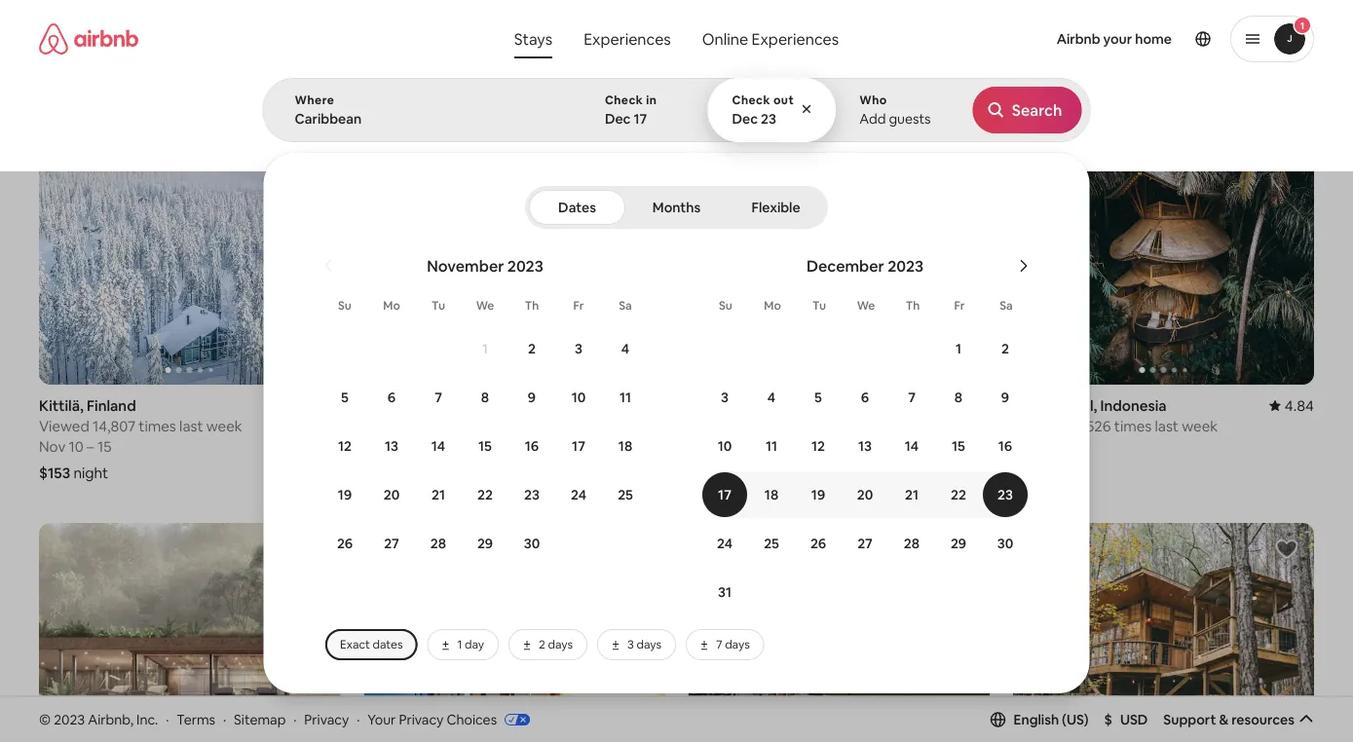 Task type: vqa. For each thing, say whether or not it's contained in the screenshot.
– inside the Nov 5 – 10 $105 night
yes



Task type: locate. For each thing, give the bounding box(es) containing it.
12 button down 4.9
[[321, 423, 368, 470]]

16 button down africa
[[509, 423, 555, 470]]

2 22 button from the left
[[935, 471, 982, 518]]

support
[[1163, 711, 1216, 728]]

1 horizontal spatial 2023
[[507, 256, 543, 276]]

0 vertical spatial 25 button
[[602, 471, 649, 518]]

days left map
[[637, 637, 661, 652]]

nov up $105
[[688, 437, 715, 456]]

1 horizontal spatial sa
[[1000, 298, 1013, 313]]

2 night from the left
[[723, 463, 758, 482]]

show map
[[631, 625, 698, 643]]

29
[[477, 535, 493, 552], [951, 535, 966, 552]]

10 button down the walden,
[[701, 423, 748, 470]]

viewed up jan
[[1013, 416, 1063, 435]]

2 6 button from the left
[[842, 374, 888, 421]]

0 horizontal spatial 5 button
[[321, 374, 368, 421]]

2 dec from the left
[[732, 110, 758, 128]]

2023 right november at the left top of the page
[[507, 256, 543, 276]]

0 horizontal spatial 2
[[528, 340, 536, 358]]

english (us) button
[[990, 711, 1089, 728]]

4.9 out of 5 average rating image
[[304, 396, 340, 415]]

tu down november at the left top of the page
[[432, 298, 445, 313]]

5 up $105
[[718, 437, 726, 456]]

stays tab panel
[[263, 78, 1353, 694]]

22
[[477, 486, 493, 504], [951, 486, 966, 504]]

times inside abiansemal, indonesia viewed 25,526 times last week jan 12 – 17 $499
[[1114, 416, 1152, 435]]

13
[[385, 437, 398, 455], [858, 437, 872, 455]]

2 26 from the left
[[810, 535, 826, 552]]

1 horizontal spatial 25 button
[[748, 520, 795, 567]]

20 button
[[368, 471, 415, 518], [842, 471, 888, 518]]

2 horizontal spatial 15
[[952, 437, 965, 455]]

0 horizontal spatial 26
[[337, 535, 353, 552]]

22 up add to wishlist: cleveland, wisconsin image
[[951, 486, 966, 504]]

0 horizontal spatial fr
[[573, 298, 584, 313]]

1 horizontal spatial dec
[[732, 110, 758, 128]]

20
[[384, 486, 400, 504], [857, 486, 873, 504]]

22 down africa
[[477, 486, 493, 504]]

0 horizontal spatial sa
[[619, 298, 632, 313]]

1 27 from the left
[[384, 535, 399, 552]]

2 days from the left
[[637, 637, 661, 652]]

2 for november 2023
[[528, 340, 536, 358]]

31
[[392, 437, 407, 456], [718, 584, 732, 601]]

0 horizontal spatial 6 button
[[368, 374, 415, 421]]

1 horizontal spatial 23
[[761, 110, 776, 128]]

days for 7 days
[[725, 637, 750, 652]]

1 horizontal spatial fr
[[954, 298, 965, 313]]

0 horizontal spatial 8 button
[[462, 374, 509, 421]]

4 button up 4.88 out of 5 average rating 'image'
[[602, 325, 649, 372]]

1 2 button from the left
[[509, 325, 555, 372]]

17
[[634, 110, 647, 128], [1068, 437, 1082, 456], [572, 437, 585, 455], [718, 486, 731, 504]]

day
[[465, 637, 484, 652]]

1 days from the left
[[548, 637, 573, 652]]

4.88 out of 5 average rating image
[[620, 396, 665, 415]]

night inside kittilä, finland viewed 14,807 times last week nov 10 – 15 $153 night
[[73, 463, 108, 482]]

2 30 from the left
[[997, 535, 1013, 552]]

5 right colorado
[[814, 389, 822, 406]]

11 button left the walden,
[[602, 374, 649, 421]]

viewed down kittilä,
[[39, 416, 89, 435]]

indonesia
[[1100, 396, 1167, 415]]

5 right apr
[[448, 437, 456, 456]]

31 right mar
[[392, 437, 407, 456]]

1 13 button from the left
[[368, 423, 415, 470]]

18 button down 4.88 out of 5 average rating 'image'
[[602, 423, 649, 470]]

1 vertical spatial 17 button
[[701, 471, 748, 518]]

4 up 4.88 out of 5 average rating 'image'
[[621, 340, 629, 358]]

12 button
[[321, 423, 368, 470], [795, 423, 842, 470]]

week
[[206, 416, 242, 435], [1182, 416, 1218, 435]]

1 dec from the left
[[605, 110, 631, 128]]

18 down 4.88 out of 5 average rating 'image'
[[618, 437, 632, 455]]

check inside check in dec 17
[[605, 93, 643, 108]]

12
[[1040, 437, 1054, 456], [338, 437, 352, 455], [811, 437, 825, 455]]

1 horizontal spatial 4
[[767, 389, 776, 406]]

1 vertical spatial 25
[[764, 535, 779, 552]]

10 button
[[555, 374, 602, 421], [701, 423, 748, 470]]

1 horizontal spatial 29
[[951, 535, 966, 552]]

7 right map
[[716, 637, 722, 652]]

0 horizontal spatial 23
[[524, 486, 540, 504]]

2 th from the left
[[906, 298, 920, 313]]

2 su from the left
[[719, 298, 732, 313]]

2 28 from the left
[[904, 535, 920, 552]]

december 2023
[[806, 256, 924, 276]]

1 horizontal spatial 16 button
[[982, 423, 1029, 470]]

10 up $153
[[69, 437, 84, 456]]

5
[[341, 389, 349, 406], [814, 389, 822, 406], [448, 437, 456, 456], [718, 437, 726, 456]]

2 8 from the left
[[955, 389, 963, 406]]

2023 for december
[[888, 256, 924, 276]]

1 horizontal spatial last
[[1155, 416, 1179, 435]]

none search field containing stays
[[263, 0, 1353, 694]]

16 button
[[509, 423, 555, 470], [982, 423, 1029, 470]]

27 button
[[368, 520, 415, 567], [842, 520, 888, 567]]

add to wishlist: cleveland, wisconsin image
[[951, 538, 974, 561]]

2 last from the left
[[1155, 416, 1179, 435]]

sa
[[619, 298, 632, 313], [1000, 298, 1013, 313]]

times inside kittilä, finland viewed 14,807 times last week nov 10 – 15 $153 night
[[139, 416, 176, 435]]

tu down december
[[813, 298, 826, 313]]

2 8 button from the left
[[935, 374, 982, 421]]

airbnb your home
[[1057, 30, 1172, 48]]

12 right jan
[[1040, 437, 1054, 456]]

experiences up out
[[752, 29, 839, 49]]

november 2023
[[427, 256, 543, 276]]

add to wishlist: tulbagh, south africa image
[[626, 113, 649, 136]]

last for indonesia
[[1155, 416, 1179, 435]]

usd
[[1120, 711, 1148, 728]]

homes
[[244, 125, 281, 140]]

9 button right south
[[509, 374, 555, 421]]

1 su from the left
[[338, 298, 352, 313]]

1 vertical spatial 31
[[718, 584, 732, 601]]

1 vertical spatial 4
[[767, 389, 776, 406]]

9 right africa
[[528, 389, 536, 406]]

14 button
[[415, 423, 462, 470], [888, 423, 935, 470]]

· left privacy link
[[293, 711, 297, 728]]

check left in at left top
[[605, 93, 643, 108]]

2 20 button from the left
[[842, 471, 888, 518]]

week inside abiansemal, indonesia viewed 25,526 times last week jan 12 – 17 $499
[[1182, 416, 1218, 435]]

2 9 from the left
[[1001, 389, 1009, 406]]

1 22 button from the left
[[462, 471, 509, 518]]

18 down colorado
[[765, 486, 778, 504]]

finland
[[87, 396, 136, 415]]

8 left abiansemal,
[[955, 389, 963, 406]]

2 28 button from the left
[[888, 520, 935, 567]]

0 horizontal spatial 21 button
[[415, 471, 462, 518]]

2 15 button from the left
[[935, 423, 982, 470]]

0 horizontal spatial 29 button
[[462, 520, 509, 567]]

4.84
[[1285, 396, 1314, 415]]

we
[[476, 298, 494, 313], [857, 298, 875, 313]]

1 horizontal spatial 29 button
[[935, 520, 982, 567]]

1 16 from the left
[[525, 437, 539, 455]]

10 button left 4.88 out of 5 average rating 'image'
[[555, 374, 602, 421]]

29 for second 29 button from the right
[[477, 535, 493, 552]]

1 20 button from the left
[[368, 471, 415, 518]]

2 button up 4.95
[[982, 325, 1029, 372]]

1 button
[[462, 325, 509, 372], [935, 325, 982, 372]]

1 horizontal spatial 8
[[955, 389, 963, 406]]

0 horizontal spatial 7 button
[[415, 374, 462, 421]]

2 horizontal spatial 7
[[908, 389, 916, 406]]

0 horizontal spatial privacy
[[304, 711, 349, 728]]

3 days
[[627, 637, 661, 652]]

2 13 from the left
[[858, 437, 872, 455]]

last inside kittilä, finland viewed 14,807 times last week nov 10 – 15 $153 night
[[179, 416, 203, 435]]

4 button
[[602, 325, 649, 372], [748, 374, 795, 421]]

1 horizontal spatial 6 button
[[842, 374, 888, 421]]

22 for 2nd 22 button from the right
[[477, 486, 493, 504]]

1 horizontal spatial check
[[732, 93, 770, 108]]

abiansemal, indonesia viewed 25,526 times last week jan 12 – 17 $499
[[1013, 396, 1218, 482]]

check left out
[[732, 93, 770, 108]]

15 down 14,807 at the bottom left of page
[[97, 437, 111, 456]]

0 horizontal spatial 9
[[528, 389, 536, 406]]

dec inside check in dec 17
[[605, 110, 631, 128]]

2 14 button from the left
[[888, 423, 935, 470]]

dec for dec 17
[[605, 110, 631, 128]]

15 button down africa
[[462, 423, 509, 470]]

– right jan
[[1057, 437, 1065, 456]]

31 up 7 days
[[718, 584, 732, 601]]

12 left mar
[[338, 437, 352, 455]]

13 button
[[368, 423, 415, 470], [842, 423, 888, 470]]

6 button up mar
[[368, 374, 415, 421]]

25 button up 31 button at right
[[748, 520, 795, 567]]

23 inside check out dec 23
[[761, 110, 776, 128]]

2 30 button from the left
[[982, 520, 1029, 567]]

3 days from the left
[[725, 637, 750, 652]]

tab list inside stays tab panel
[[529, 186, 824, 229]]

0 horizontal spatial 3 button
[[555, 325, 602, 372]]

2 check from the left
[[732, 93, 770, 108]]

1 horizontal spatial 15
[[478, 437, 492, 455]]

inc.
[[136, 711, 158, 728]]

1 22 from the left
[[477, 486, 493, 504]]

2 times from the left
[[1114, 416, 1152, 435]]

$ usd
[[1104, 711, 1148, 728]]

1 button up 4.95 out of 5 average rating icon
[[935, 325, 982, 372]]

1 horizontal spatial 16
[[998, 437, 1012, 455]]

1 horizontal spatial 30
[[997, 535, 1013, 552]]

12 button down colorado
[[795, 423, 842, 470]]

1 horizontal spatial 19
[[811, 486, 825, 504]]

12 inside abiansemal, indonesia viewed 25,526 times last week jan 12 – 17 $499
[[1040, 437, 1054, 456]]

1 16 button from the left
[[509, 423, 555, 470]]

last right 14,807 at the bottom left of page
[[179, 416, 203, 435]]

last inside abiansemal, indonesia viewed 25,526 times last week jan 12 – 17 $499
[[1155, 416, 1179, 435]]

tu
[[432, 298, 445, 313], [813, 298, 826, 313]]

31 button
[[701, 569, 748, 616]]

privacy right your
[[399, 711, 444, 728]]

1 horizontal spatial 25
[[764, 535, 779, 552]]

2 horizontal spatial 23
[[998, 486, 1013, 504]]

privacy
[[304, 711, 349, 728], [399, 711, 444, 728]]

9 button up jan
[[982, 374, 1029, 421]]

7 button left 4.95 out of 5 average rating icon
[[888, 374, 935, 421]]

1 times from the left
[[139, 416, 176, 435]]

2 button up africa
[[509, 325, 555, 372]]

check inside check out dec 23
[[732, 93, 770, 108]]

15 inside kittilä, finland viewed 14,807 times last week nov 10 – 15 $153 night
[[97, 437, 111, 456]]

dec inside check out dec 23
[[732, 110, 758, 128]]

1 week from the left
[[206, 416, 242, 435]]

2 9 button from the left
[[982, 374, 1029, 421]]

0 vertical spatial 3
[[575, 340, 582, 358]]

amazing views
[[578, 124, 660, 140]]

4
[[621, 340, 629, 358], [767, 389, 776, 406]]

27 for 1st 27 button
[[384, 535, 399, 552]]

0 horizontal spatial experiences
[[584, 29, 671, 49]]

1 8 from the left
[[481, 389, 489, 406]]

15 down africa
[[478, 437, 492, 455]]

days left 3 days at the bottom left of the page
[[548, 637, 573, 652]]

0 horizontal spatial week
[[206, 416, 242, 435]]

0 vertical spatial 3 button
[[555, 325, 602, 372]]

9 button
[[509, 374, 555, 421], [982, 374, 1029, 421]]

– left apr
[[410, 437, 417, 456]]

1 nov from the left
[[39, 437, 66, 456]]

nov inside kittilä, finland viewed 14,807 times last week nov 10 – 15 $153 night
[[39, 437, 66, 456]]

1 1 button from the left
[[462, 325, 509, 372]]

0 horizontal spatial 19 button
[[321, 471, 368, 518]]

0 vertical spatial 4
[[621, 340, 629, 358]]

19
[[338, 486, 352, 504], [811, 486, 825, 504]]

1 horizontal spatial 6
[[861, 389, 869, 406]]

9 right 4.95
[[1001, 389, 1009, 406]]

0 horizontal spatial 7
[[435, 389, 442, 406]]

1 horizontal spatial su
[[719, 298, 732, 313]]

1 button up africa
[[462, 325, 509, 372]]

0 horizontal spatial 12 button
[[321, 423, 368, 470]]

1 privacy from the left
[[304, 711, 349, 728]]

1 horizontal spatial 13
[[858, 437, 872, 455]]

add to wishlist: walden, colorado image
[[951, 113, 974, 136]]

viewed for jan
[[1013, 416, 1063, 435]]

7 for 1st 7 button from right
[[908, 389, 916, 406]]

©
[[39, 711, 51, 728]]

0 vertical spatial 17 button
[[555, 423, 602, 470]]

th down december 2023
[[906, 298, 920, 313]]

3 · from the left
[[293, 711, 297, 728]]

10 inside nov 5 – 10 $105 night
[[740, 437, 755, 456]]

your
[[368, 711, 396, 728]]

2 27 from the left
[[857, 535, 873, 552]]

6 right colorado
[[861, 389, 869, 406]]

4 for the topmost 4 button
[[621, 340, 629, 358]]

15 down 4.95 out of 5 average rating icon
[[952, 437, 965, 455]]

experiences up in at left top
[[584, 29, 671, 49]]

days down 31 button at right
[[725, 637, 750, 652]]

support & resources
[[1163, 711, 1295, 728]]

20 for 2nd the "20" button from left
[[857, 486, 873, 504]]

2 21 button from the left
[[888, 471, 935, 518]]

nov inside nov 5 – 10 $105 night
[[688, 437, 715, 456]]

1 19 from the left
[[338, 486, 352, 504]]

2 button
[[509, 325, 555, 372], [982, 325, 1029, 372]]

© 2023 airbnb, inc. ·
[[39, 711, 169, 728]]

2 – from the left
[[410, 437, 417, 456]]

0 horizontal spatial last
[[179, 416, 203, 435]]

2 horizontal spatial days
[[725, 637, 750, 652]]

1 horizontal spatial times
[[1114, 416, 1152, 435]]

privacy left your
[[304, 711, 349, 728]]

25 button left $105
[[602, 471, 649, 518]]

0 horizontal spatial 11
[[620, 389, 631, 406]]

20 for first the "20" button from left
[[384, 486, 400, 504]]

22 button up add to wishlist: cleveland, wisconsin image
[[935, 471, 982, 518]]

11 down colorado
[[766, 437, 777, 455]]

2 2 button from the left
[[982, 325, 1029, 372]]

1 last from the left
[[179, 416, 203, 435]]

airbnb,
[[88, 711, 133, 728]]

0 vertical spatial 24
[[571, 486, 586, 504]]

1 horizontal spatial 19 button
[[795, 471, 842, 518]]

th
[[525, 298, 539, 313], [906, 298, 920, 313]]

Where field
[[295, 110, 549, 128]]

0 horizontal spatial nov
[[39, 437, 66, 456]]

group
[[39, 78, 1003, 154], [39, 98, 340, 385], [364, 98, 665, 385], [688, 98, 989, 385], [1013, 98, 1314, 385], [39, 523, 340, 743], [364, 523, 665, 743], [688, 523, 989, 743], [1013, 523, 1314, 743]]

1 26 button from the left
[[321, 520, 368, 567]]

1 sa from the left
[[619, 298, 632, 313]]

– down 14,807 at the bottom left of page
[[87, 437, 94, 456]]

15 button down 4.95 out of 5 average rating icon
[[935, 423, 982, 470]]

2
[[528, 340, 536, 358], [1001, 340, 1009, 358], [539, 637, 545, 652]]

1 horizontal spatial 22 button
[[935, 471, 982, 518]]

25 for the bottommost 25 button
[[764, 535, 779, 552]]

1 horizontal spatial 24 button
[[701, 520, 748, 567]]

0 horizontal spatial 27
[[384, 535, 399, 552]]

2 experiences from the left
[[752, 29, 839, 49]]

None search field
[[263, 0, 1353, 694]]

10 down walden, colorado at the right of the page
[[740, 437, 755, 456]]

0 horizontal spatial 16 button
[[509, 423, 555, 470]]

0 horizontal spatial viewed
[[39, 416, 89, 435]]

1 horizontal spatial 10 button
[[701, 423, 748, 470]]

tab list containing dates
[[529, 186, 824, 229]]

0 horizontal spatial 19
[[338, 486, 352, 504]]

days for 2 days
[[548, 637, 573, 652]]

4 for right 4 button
[[767, 389, 776, 406]]

22 for 2nd 22 button from left
[[951, 486, 966, 504]]

28
[[430, 535, 446, 552], [904, 535, 920, 552]]

30
[[524, 535, 540, 552], [997, 535, 1013, 552]]

1 mo from the left
[[383, 298, 400, 313]]

0 vertical spatial 4 button
[[602, 325, 649, 372]]

1 vertical spatial 18 button
[[748, 471, 795, 518]]

1 tu from the left
[[432, 298, 445, 313]]

1 vertical spatial 24
[[717, 535, 733, 552]]

1 vertical spatial 3 button
[[701, 374, 748, 421]]

8 right south
[[481, 389, 489, 406]]

last down indonesia
[[1155, 416, 1179, 435]]

0 horizontal spatial 18
[[618, 437, 632, 455]]

18
[[618, 437, 632, 455], [765, 486, 778, 504]]

0 horizontal spatial 14
[[431, 437, 445, 455]]

1 horizontal spatial tu
[[813, 298, 826, 313]]

2 viewed from the left
[[1013, 416, 1063, 435]]

21
[[432, 486, 445, 504], [905, 486, 919, 504]]

2023 right ©
[[54, 711, 85, 728]]

· right inc.
[[166, 711, 169, 728]]

1 horizontal spatial 15 button
[[935, 423, 982, 470]]

days
[[548, 637, 573, 652], [637, 637, 661, 652], [725, 637, 750, 652]]

0 horizontal spatial mo
[[383, 298, 400, 313]]

11 left the walden,
[[620, 389, 631, 406]]

tab list
[[529, 186, 824, 229]]

30 button
[[509, 520, 555, 567], [982, 520, 1029, 567]]

0 vertical spatial 31
[[392, 437, 407, 456]]

6 up mar
[[388, 389, 396, 406]]

experiences inside button
[[584, 29, 671, 49]]

11 button down colorado
[[748, 423, 795, 470]]

0 horizontal spatial days
[[548, 637, 573, 652]]

we down december 2023
[[857, 298, 875, 313]]

we down november 2023 on the top left
[[476, 298, 494, 313]]

1 check from the left
[[605, 93, 643, 108]]

6 button right colorado
[[842, 374, 888, 421]]

0 vertical spatial 10 button
[[555, 374, 602, 421]]

1 night from the left
[[73, 463, 108, 482]]

1 9 button from the left
[[509, 374, 555, 421]]

2 horizontal spatial 3
[[721, 389, 729, 406]]

times down indonesia
[[1114, 416, 1152, 435]]

times for 14,807
[[139, 416, 176, 435]]

7 right tulbagh,
[[435, 389, 442, 406]]

23 for second 23 "button" from right
[[524, 486, 540, 504]]

18 button right $105
[[748, 471, 795, 518]]

1 21 button from the left
[[415, 471, 462, 518]]

12 right nov 5 – 10 $105 night
[[811, 437, 825, 455]]

23 for first 23 "button" from right
[[998, 486, 1013, 504]]

0 horizontal spatial check
[[605, 93, 643, 108]]

– down the walden,
[[729, 437, 737, 456]]

times right 14,807 at the bottom left of page
[[139, 416, 176, 435]]

7 left 4.95 out of 5 average rating icon
[[908, 389, 916, 406]]

2 · from the left
[[223, 711, 226, 728]]

nov up $153
[[39, 437, 66, 456]]

1 horizontal spatial th
[[906, 298, 920, 313]]

viewed inside abiansemal, indonesia viewed 25,526 times last week jan 12 – 17 $499
[[1013, 416, 1063, 435]]

3
[[575, 340, 582, 358], [721, 389, 729, 406], [627, 637, 634, 652]]

3 – from the left
[[729, 437, 737, 456]]

22 button down africa
[[462, 471, 509, 518]]

0 horizontal spatial 4 button
[[602, 325, 649, 372]]

1 horizontal spatial viewed
[[1013, 416, 1063, 435]]

2023 for november
[[507, 256, 543, 276]]

what can we help you find? tab list
[[499, 19, 687, 58]]

night right $105
[[723, 463, 758, 482]]

2 29 from the left
[[951, 535, 966, 552]]

(us)
[[1062, 711, 1089, 728]]

viewed inside kittilä, finland viewed 14,807 times last week nov 10 – 15 $153 night
[[39, 416, 89, 435]]

7 button up apr
[[415, 374, 462, 421]]

1 5 button from the left
[[321, 374, 368, 421]]

2 1 button from the left
[[935, 325, 982, 372]]

0 horizontal spatial 1 button
[[462, 325, 509, 372]]

2023 right december
[[888, 256, 924, 276]]

week for viewed 14,807 times last week
[[206, 416, 242, 435]]

0 horizontal spatial 16
[[525, 437, 539, 455]]

16 button down 4.95
[[982, 423, 1029, 470]]

1 vertical spatial 11
[[766, 437, 777, 455]]

2 button for december 2023
[[982, 325, 1029, 372]]

english (us)
[[1014, 711, 1089, 728]]

week inside kittilä, finland viewed 14,807 times last week nov 10 – 15 $153 night
[[206, 416, 242, 435]]

0 horizontal spatial 14 button
[[415, 423, 462, 470]]

1 horizontal spatial mo
[[764, 298, 781, 313]]

english
[[1014, 711, 1059, 728]]

25 button
[[602, 471, 649, 518], [748, 520, 795, 567]]

– inside kittilä, finland viewed 14,807 times last week nov 10 – 15 $153 night
[[87, 437, 94, 456]]

27 for second 27 button
[[857, 535, 873, 552]]

2 22 from the left
[[951, 486, 966, 504]]

3 for the leftmost 3 button
[[575, 340, 582, 358]]

th down november 2023 on the top left
[[525, 298, 539, 313]]

0 horizontal spatial 22 button
[[462, 471, 509, 518]]

1 horizontal spatial 30 button
[[982, 520, 1029, 567]]

9
[[528, 389, 536, 406], [1001, 389, 1009, 406]]

4 button right the walden,
[[748, 374, 795, 421]]

1 horizontal spatial 11
[[766, 437, 777, 455]]

4 right the walden,
[[767, 389, 776, 406]]

8 button
[[462, 374, 509, 421], [935, 374, 982, 421]]

1 horizontal spatial 23 button
[[982, 471, 1029, 518]]

· left your
[[357, 711, 360, 728]]

stays
[[514, 29, 552, 49]]

night
[[73, 463, 108, 482], [723, 463, 758, 482]]

1 20 from the left
[[384, 486, 400, 504]]

1 horizontal spatial 20 button
[[842, 471, 888, 518]]

7 button
[[415, 374, 462, 421], [888, 374, 935, 421]]

night right $153
[[73, 463, 108, 482]]

· right terms link
[[223, 711, 226, 728]]

1 horizontal spatial 11 button
[[748, 423, 795, 470]]

8
[[481, 389, 489, 406], [955, 389, 963, 406]]

2 nov from the left
[[688, 437, 715, 456]]



Task type: describe. For each thing, give the bounding box(es) containing it.
check for 23
[[732, 93, 770, 108]]

night inside nov 5 – 10 $105 night
[[723, 463, 758, 482]]

1 23 button from the left
[[509, 471, 555, 518]]

0 vertical spatial 11 button
[[602, 374, 649, 421]]

dates button
[[529, 190, 625, 225]]

1 29 button from the left
[[462, 520, 509, 567]]

1 30 button from the left
[[509, 520, 555, 567]]

tulbagh,
[[364, 396, 423, 415]]

7 for 1st 7 button
[[435, 389, 442, 406]]

2 19 from the left
[[811, 486, 825, 504]]

14,807
[[93, 416, 135, 435]]

2 tu from the left
[[813, 298, 826, 313]]

amazing
[[578, 124, 627, 140]]

kittilä, finland viewed 14,807 times last week nov 10 – 15 $153 night
[[39, 396, 242, 482]]

map
[[670, 625, 698, 643]]

terms
[[177, 711, 215, 728]]

31 inside button
[[718, 584, 732, 601]]

2 16 from the left
[[998, 437, 1012, 455]]

dec for dec 23
[[732, 110, 758, 128]]

1 vertical spatial 25 button
[[748, 520, 795, 567]]

support & resources button
[[1163, 711, 1314, 728]]

2 days
[[539, 637, 573, 652]]

5 right 4.9
[[341, 389, 349, 406]]

2 sa from the left
[[1000, 298, 1013, 313]]

mansions
[[693, 125, 745, 140]]

december
[[806, 256, 884, 276]]

choices
[[447, 711, 497, 728]]

0 horizontal spatial 10 button
[[555, 374, 602, 421]]

2 button for november 2023
[[509, 325, 555, 372]]

10 inside kittilä, finland viewed 14,807 times last week nov 10 – 15 $153 night
[[69, 437, 84, 456]]

8 for second 8 button from right
[[481, 389, 489, 406]]

africa
[[470, 396, 511, 415]]

– inside abiansemal, indonesia viewed 25,526 times last week jan 12 – 17 $499
[[1057, 437, 1065, 456]]

check in dec 17
[[605, 93, 657, 128]]

11 for 11 button to the bottom
[[766, 437, 777, 455]]

2 19 button from the left
[[795, 471, 842, 518]]

1 horizontal spatial 18 button
[[748, 471, 795, 518]]

viewed for nov
[[39, 416, 89, 435]]

2 12 button from the left
[[795, 423, 842, 470]]

walden,
[[688, 396, 744, 415]]

1 12 button from the left
[[321, 423, 368, 470]]

29 for first 29 button from right
[[951, 535, 966, 552]]

1 we from the left
[[476, 298, 494, 313]]

1 6 button from the left
[[368, 374, 415, 421]]

check out dec 23
[[732, 93, 794, 128]]

check for 17
[[605, 93, 643, 108]]

1 button for december 2023
[[935, 325, 982, 372]]

airbnb
[[1057, 30, 1100, 48]]

1 15 button from the left
[[462, 423, 509, 470]]

calendar application
[[286, 235, 1353, 622]]

guests
[[889, 110, 931, 128]]

0 vertical spatial 18
[[618, 437, 632, 455]]

1 28 button from the left
[[415, 520, 462, 567]]

last for finland
[[179, 416, 203, 435]]

november
[[427, 256, 504, 276]]

4.95
[[960, 396, 989, 415]]

11 for top 11 button
[[620, 389, 631, 406]]

2023 for ©
[[54, 711, 85, 728]]

1 30 from the left
[[524, 535, 540, 552]]

2 21 from the left
[[905, 486, 919, 504]]

group containing amazing views
[[39, 78, 1003, 154]]

mar 31 – apr 5
[[364, 437, 456, 456]]

your privacy choices link
[[368, 711, 530, 730]]

airbnb your home link
[[1045, 19, 1184, 59]]

resources
[[1231, 711, 1295, 728]]

dates
[[558, 199, 596, 216]]

experiences button
[[568, 19, 687, 58]]

17 inside abiansemal, indonesia viewed 25,526 times last week jan 12 – 17 $499
[[1068, 437, 1082, 456]]

15 for first 15 button from left
[[478, 437, 492, 455]]

where
[[295, 93, 334, 108]]

1 horizontal spatial 7
[[716, 637, 722, 652]]

25,526
[[1067, 416, 1111, 435]]

add to wishlist: crane hill, alabama image
[[1275, 538, 1299, 561]]

walden, colorado
[[688, 396, 811, 415]]

mar
[[364, 437, 389, 456]]

1 14 from the left
[[431, 437, 445, 455]]

4.84 out of 5 average rating image
[[1269, 396, 1314, 415]]

tulbagh, south africa
[[364, 396, 511, 415]]

24 for bottommost 24 button
[[717, 535, 733, 552]]

2 5 button from the left
[[795, 374, 842, 421]]

1 8 button from the left
[[462, 374, 509, 421]]

privacy link
[[304, 711, 349, 728]]

months
[[653, 199, 701, 216]]

jan
[[1013, 437, 1037, 456]]

0 horizontal spatial 17 button
[[555, 423, 602, 470]]

1 vertical spatial 10 button
[[701, 423, 748, 470]]

10 up $105
[[718, 437, 732, 455]]

times for 25,526
[[1114, 416, 1152, 435]]

1 fr from the left
[[573, 298, 584, 313]]

treehouses
[[312, 125, 375, 140]]

15 for second 15 button from left
[[952, 437, 965, 455]]

&
[[1219, 711, 1229, 728]]

10 left 4.88 out of 5 average rating 'image'
[[572, 389, 586, 406]]

2 privacy from the left
[[399, 711, 444, 728]]

$105
[[688, 463, 720, 482]]

2 27 button from the left
[[842, 520, 888, 567]]

who
[[859, 93, 887, 108]]

2 we from the left
[[857, 298, 875, 313]]

5 inside nov 5 – 10 $105 night
[[718, 437, 726, 456]]

add to wishlist: kittilä, finland image
[[301, 113, 325, 136]]

exact dates
[[340, 637, 403, 652]]

0 horizontal spatial 24 button
[[555, 471, 602, 518]]

2 16 button from the left
[[982, 423, 1029, 470]]

24 for the leftmost 24 button
[[571, 486, 586, 504]]

2 vertical spatial 3
[[627, 637, 634, 652]]

2 for december 2023
[[1001, 340, 1009, 358]]

your privacy choices
[[368, 711, 497, 728]]

south
[[426, 396, 467, 415]]

7 days
[[716, 637, 750, 652]]

1 horizontal spatial 12
[[811, 437, 825, 455]]

$153
[[39, 463, 70, 482]]

terms link
[[177, 711, 215, 728]]

add
[[859, 110, 886, 128]]

1 26 from the left
[[337, 535, 353, 552]]

4.9
[[319, 396, 340, 415]]

out
[[773, 93, 794, 108]]

nov 5 – 10 $105 night
[[688, 437, 758, 482]]

kittilä,
[[39, 396, 84, 415]]

sitemap link
[[234, 711, 286, 728]]

1 14 button from the left
[[415, 423, 462, 470]]

1 21 from the left
[[432, 486, 445, 504]]

4.95 out of 5 average rating image
[[944, 396, 989, 415]]

flexible
[[751, 199, 800, 216]]

2 29 button from the left
[[935, 520, 982, 567]]

1 9 from the left
[[528, 389, 536, 406]]

$499
[[1013, 463, 1048, 482]]

online
[[702, 29, 748, 49]]

months button
[[629, 190, 724, 225]]

colorado
[[747, 396, 811, 415]]

dates
[[373, 637, 403, 652]]

1 th from the left
[[525, 298, 539, 313]]

2 fr from the left
[[954, 298, 965, 313]]

skiing
[[874, 125, 907, 140]]

exact
[[340, 637, 370, 652]]

abiansemal,
[[1013, 396, 1097, 415]]

0 horizontal spatial 31
[[392, 437, 407, 456]]

1 6 from the left
[[388, 389, 396, 406]]

0 vertical spatial 18 button
[[602, 423, 649, 470]]

1 · from the left
[[166, 711, 169, 728]]

views
[[629, 124, 660, 140]]

1 7 button from the left
[[415, 374, 462, 421]]

2 26 button from the left
[[795, 520, 842, 567]]

1 horizontal spatial 2
[[539, 637, 545, 652]]

2 mo from the left
[[764, 298, 781, 313]]

1 vertical spatial 11 button
[[748, 423, 795, 470]]

1 day
[[457, 637, 484, 652]]

2 14 from the left
[[905, 437, 919, 455]]

25 for 25 button to the top
[[618, 486, 633, 504]]

home
[[1135, 30, 1172, 48]]

week for viewed 25,526 times last week
[[1182, 416, 1218, 435]]

apr
[[420, 437, 445, 456]]

$
[[1104, 711, 1112, 728]]

stays button
[[499, 19, 568, 58]]

1 19 button from the left
[[321, 471, 368, 518]]

1 button
[[1230, 16, 1314, 62]]

1 horizontal spatial 3 button
[[701, 374, 748, 421]]

flexible button
[[728, 190, 824, 225]]

1 13 from the left
[[385, 437, 398, 455]]

show map button
[[612, 610, 741, 657]]

omg!
[[789, 125, 820, 140]]

2 6 from the left
[[861, 389, 869, 406]]

1 inside dropdown button
[[1300, 19, 1305, 32]]

days for 3 days
[[637, 637, 661, 652]]

terms · sitemap · privacy ·
[[177, 711, 360, 728]]

profile element
[[871, 0, 1314, 78]]

4 · from the left
[[357, 711, 360, 728]]

1 horizontal spatial 4 button
[[748, 374, 795, 421]]

in
[[646, 93, 657, 108]]

3 for the rightmost 3 button
[[721, 389, 729, 406]]

online experiences
[[702, 29, 839, 49]]

2 7 button from the left
[[888, 374, 935, 421]]

– inside nov 5 – 10 $105 night
[[729, 437, 737, 456]]

1 vertical spatial 24 button
[[701, 520, 748, 567]]

0 horizontal spatial 12
[[338, 437, 352, 455]]

2 13 button from the left
[[842, 423, 888, 470]]

tiny
[[218, 125, 241, 140]]

tiny homes
[[218, 125, 281, 140]]

2 23 button from the left
[[982, 471, 1029, 518]]

8 for 1st 8 button from the right
[[955, 389, 963, 406]]

1 27 button from the left
[[368, 520, 415, 567]]

1 horizontal spatial 18
[[765, 486, 778, 504]]

1 28 from the left
[[430, 535, 446, 552]]

17 inside check in dec 17
[[634, 110, 647, 128]]

1 button for november 2023
[[462, 325, 509, 372]]

sitemap
[[234, 711, 286, 728]]



